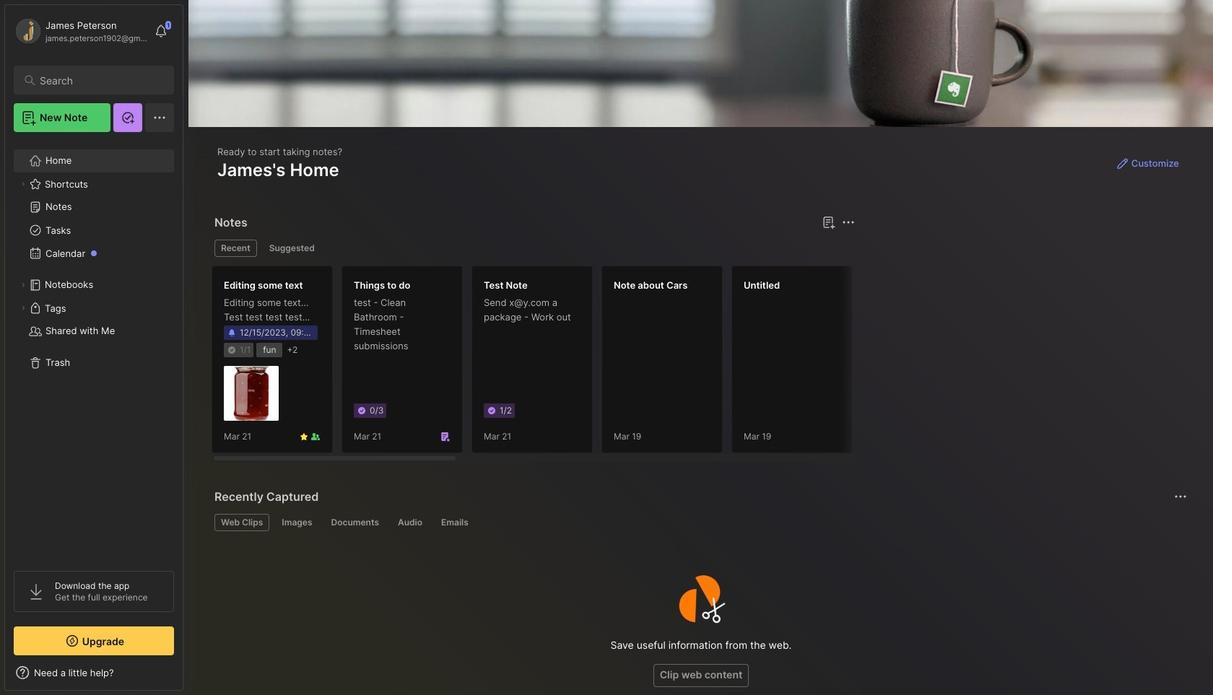 Task type: describe. For each thing, give the bounding box(es) containing it.
none search field inside 'main' element
[[40, 72, 161, 89]]

thumbnail image
[[224, 366, 279, 421]]

main element
[[0, 0, 188, 696]]

expand tags image
[[19, 304, 27, 313]]

expand notebooks image
[[19, 281, 27, 290]]

click to collapse image
[[182, 669, 193, 686]]



Task type: locate. For each thing, give the bounding box(es) containing it.
1 horizontal spatial more actions field
[[1171, 487, 1191, 507]]

0 vertical spatial more actions field
[[839, 212, 859, 233]]

tab list
[[215, 240, 853, 257], [215, 514, 1185, 532]]

1 tab list from the top
[[215, 240, 853, 257]]

row group
[[212, 266, 1213, 462]]

None search field
[[40, 72, 161, 89]]

2 tab list from the top
[[215, 514, 1185, 532]]

1 vertical spatial more actions field
[[1171, 487, 1191, 507]]

More actions field
[[839, 212, 859, 233], [1171, 487, 1191, 507]]

tree
[[5, 141, 183, 558]]

tab
[[215, 240, 257, 257], [263, 240, 321, 257], [215, 514, 270, 532], [275, 514, 319, 532], [325, 514, 386, 532], [391, 514, 429, 532], [435, 514, 475, 532]]

more actions image
[[840, 214, 857, 231]]

Search text field
[[40, 74, 161, 87]]

Account field
[[14, 17, 147, 46]]

0 vertical spatial tab list
[[215, 240, 853, 257]]

1 vertical spatial tab list
[[215, 514, 1185, 532]]

WHAT'S NEW field
[[5, 662, 183, 685]]

tree inside 'main' element
[[5, 141, 183, 558]]

0 horizontal spatial more actions field
[[839, 212, 859, 233]]

more actions image
[[1172, 488, 1190, 506]]



Task type: vqa. For each thing, say whether or not it's contained in the screenshot.
More actions field
yes



